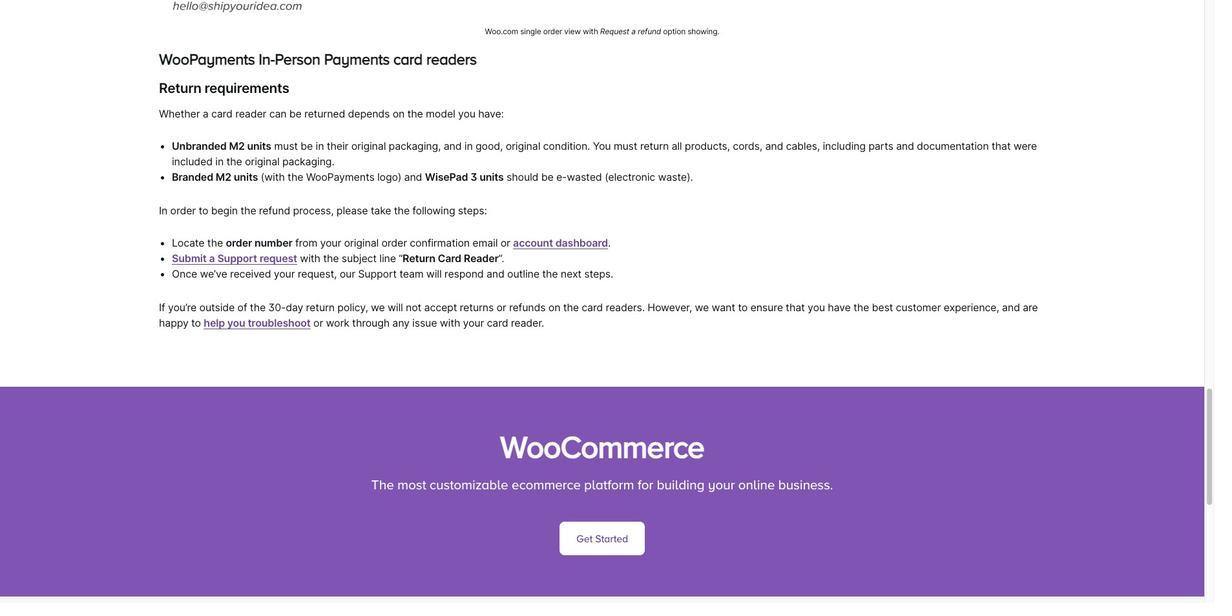 Task type: describe. For each thing, give the bounding box(es) containing it.
logo)
[[378, 171, 402, 184]]

on inside if you're outside of the 30-day return policy, we will not accept returns or refunds on the card readers. however, we want to ensure that you have the best customer experience, and are happy to
[[549, 302, 561, 315]]

following
[[413, 205, 455, 218]]

the right begin on the left
[[241, 205, 256, 218]]

or inside locate the order number from your original order confirmation email or account dashboard . submit a support request with the subject line " return card reader ". once we've received your request, our support team will respond and outline the next steps.
[[501, 237, 511, 250]]

model
[[426, 108, 456, 121]]

requirements
[[205, 80, 289, 96]]

card inside if you're outside of the 30-day return policy, we will not accept returns or refunds on the card readers. however, we want to ensure that you have the best customer experience, and are happy to
[[582, 302, 603, 315]]

customizable
[[430, 478, 509, 493]]

the left next
[[543, 268, 558, 281]]

ecommerce
[[512, 478, 581, 493]]

your down returns
[[463, 317, 484, 330]]

".
[[499, 252, 505, 265]]

the left best at the right of page
[[854, 302, 870, 315]]

packaging,
[[389, 140, 441, 153]]

m2 for unbranded
[[229, 140, 245, 153]]

payments
[[324, 51, 390, 68]]

readers.
[[606, 302, 645, 315]]

request
[[260, 252, 297, 265]]

you inside if you're outside of the 30-day return policy, we will not accept returns or refunds on the card readers. however, we want to ensure that you have the best customer experience, and are happy to
[[808, 302, 826, 315]]

your left the "online"
[[708, 478, 735, 493]]

included
[[172, 155, 213, 168]]

cables,
[[787, 140, 821, 153]]

ensure
[[751, 302, 783, 315]]

0 vertical spatial woopayments
[[159, 51, 255, 68]]

of
[[238, 302, 247, 315]]

from
[[295, 237, 318, 250]]

in-
[[259, 51, 275, 68]]

policy,
[[338, 302, 368, 315]]

will inside if you're outside of the 30-day return policy, we will not accept returns or refunds on the card readers. however, we want to ensure that you have the best customer experience, and are happy to
[[388, 302, 403, 315]]

(with
[[261, 171, 285, 184]]

2 we from the left
[[695, 302, 709, 315]]

respond
[[445, 268, 484, 281]]

return inside must be in their original packaging, and in good, original condition. you must return all products, cords, and cables, including parts and documentation that were included in the original packaging.
[[641, 140, 669, 153]]

branded m2 units (with the woopayments logo) and wisepad 3 units should be e-wasted (electronic waste).
[[172, 171, 694, 184]]

outside
[[199, 302, 235, 315]]

submit
[[172, 252, 207, 265]]

and inside locate the order number from your original order confirmation email or account dashboard . submit a support request with the subject line " return card reader ". once we've received your request, our support team will respond and outline the next steps.
[[487, 268, 505, 281]]

order up "
[[382, 237, 407, 250]]

the inside must be in their original packaging, and in good, original condition. you must return all products, cords, and cables, including parts and documentation that were included in the original packaging.
[[227, 155, 242, 168]]

returned
[[304, 108, 345, 121]]

refunds
[[509, 302, 546, 315]]

2 vertical spatial or
[[314, 317, 323, 330]]

0 vertical spatial you
[[458, 108, 476, 121]]

good,
[[476, 140, 503, 153]]

and right cords,
[[766, 140, 784, 153]]

must be in their original packaging, and in good, original condition. you must return all products, cords, and cables, including parts and documentation that were included in the original packaging.
[[172, 140, 1038, 168]]

including
[[823, 140, 866, 153]]

3
[[471, 171, 477, 184]]

original up '(with' at the top of the page
[[245, 155, 280, 168]]

please
[[337, 205, 368, 218]]

0 vertical spatial to
[[199, 205, 208, 218]]

2 horizontal spatial a
[[632, 26, 636, 36]]

request,
[[298, 268, 337, 281]]

have
[[828, 302, 851, 315]]

return inside locate the order number from your original order confirmation email or account dashboard . submit a support request with the subject line " return card reader ". once we've received your request, our support team will respond and outline the next steps.
[[403, 252, 436, 265]]

locate the order number from your original order confirmation email or account dashboard . submit a support request with the subject line " return card reader ". once we've received your request, our support team will respond and outline the next steps.
[[172, 237, 614, 281]]

return requirements
[[159, 80, 289, 96]]

30-
[[269, 302, 286, 315]]

issue
[[413, 317, 437, 330]]

that inside must be in their original packaging, and in good, original condition. you must return all products, cords, and cables, including parts and documentation that were included in the original packaging.
[[992, 140, 1011, 153]]

0 vertical spatial return
[[159, 80, 202, 96]]

parts
[[869, 140, 894, 153]]

subject
[[342, 252, 377, 265]]

the
[[372, 478, 394, 493]]

showing.
[[688, 26, 720, 36]]

person
[[275, 51, 320, 68]]

option
[[664, 26, 686, 36]]

original inside locate the order number from your original order confirmation email or account dashboard . submit a support request with the subject line " return card reader ". once we've received your request, our support team will respond and outline the next steps.
[[344, 237, 379, 250]]

best
[[873, 302, 894, 315]]

line
[[380, 252, 396, 265]]

card
[[438, 252, 462, 265]]

(electronic
[[605, 171, 656, 184]]

for
[[638, 478, 654, 493]]

original up should
[[506, 140, 541, 153]]

0 vertical spatial support
[[217, 252, 257, 265]]

the most customizable ecommerce platform for building your online business.
[[372, 478, 834, 493]]

original right their
[[351, 140, 386, 153]]

troubleshoot
[[248, 317, 311, 330]]

in
[[159, 205, 168, 218]]

the up request,
[[323, 252, 339, 265]]

documentation
[[917, 140, 989, 153]]

condition.
[[543, 140, 591, 153]]

once
[[172, 268, 197, 281]]

2 horizontal spatial in
[[465, 140, 473, 153]]

reader
[[464, 252, 499, 265]]

get
[[577, 533, 593, 545]]

any
[[393, 317, 410, 330]]

we've
[[200, 268, 227, 281]]

our
[[340, 268, 356, 281]]

woo.com
[[485, 26, 519, 36]]

woo.com single order view with request a refund option showing.
[[485, 26, 720, 36]]

process,
[[293, 205, 334, 218]]

wisepad
[[425, 171, 468, 184]]

card left readers
[[394, 51, 423, 68]]

dashboard
[[556, 237, 608, 250]]

if you're outside of the 30-day return policy, we will not accept returns or refunds on the card readers. however, we want to ensure that you have the best customer experience, and are happy to
[[159, 302, 1039, 330]]

whether a card reader can be returned depends on the model you have:
[[159, 108, 504, 121]]



Task type: locate. For each thing, give the bounding box(es) containing it.
account dashboard link
[[513, 237, 608, 250]]

you
[[593, 140, 611, 153]]

we left want
[[695, 302, 709, 315]]

1 horizontal spatial must
[[614, 140, 638, 153]]

0 vertical spatial or
[[501, 237, 511, 250]]

order right in
[[170, 205, 196, 218]]

1 horizontal spatial on
[[549, 302, 561, 315]]

0 horizontal spatial return
[[159, 80, 202, 96]]

in down unbranded m2 units on the top left of the page
[[215, 155, 224, 168]]

help
[[204, 317, 225, 330]]

units right 3
[[480, 171, 504, 184]]

branded
[[172, 171, 213, 184]]

0 horizontal spatial with
[[300, 252, 321, 265]]

card down return requirements
[[211, 108, 233, 121]]

business.
[[779, 478, 834, 493]]

1 vertical spatial a
[[203, 108, 209, 121]]

whether
[[159, 108, 200, 121]]

1 horizontal spatial with
[[440, 317, 460, 330]]

you left "have:"
[[458, 108, 476, 121]]

0 horizontal spatial woopayments
[[159, 51, 255, 68]]

order
[[544, 26, 563, 36], [170, 205, 196, 218], [226, 237, 252, 250], [382, 237, 407, 250]]

the right take
[[394, 205, 410, 218]]

0 horizontal spatial on
[[393, 108, 405, 121]]

can
[[269, 108, 287, 121]]

1 vertical spatial support
[[358, 268, 397, 281]]

card down returns
[[487, 317, 508, 330]]

the down packaging. at the left top of the page
[[288, 171, 303, 184]]

to right want
[[739, 302, 748, 315]]

units for unbranded
[[247, 140, 272, 153]]

or left the work
[[314, 317, 323, 330]]

in order to begin the refund process, please take the following steps:
[[159, 205, 487, 218]]

0 vertical spatial return
[[641, 140, 669, 153]]

be inside must be in their original packaging, and in good, original condition. you must return all products, cords, and cables, including parts and documentation that were included in the original packaging.
[[301, 140, 313, 153]]

with
[[583, 26, 598, 36], [300, 252, 321, 265], [440, 317, 460, 330]]

with down from
[[300, 252, 321, 265]]

the right of
[[250, 302, 266, 315]]

1 vertical spatial woopayments
[[306, 171, 375, 184]]

day
[[286, 302, 303, 315]]

all
[[672, 140, 682, 153]]

1 vertical spatial with
[[300, 252, 321, 265]]

readers
[[426, 51, 477, 68]]

units left '(with' at the top of the page
[[234, 171, 258, 184]]

return up whether
[[159, 80, 202, 96]]

be up packaging. at the left top of the page
[[301, 140, 313, 153]]

must
[[274, 140, 298, 153], [614, 140, 638, 153]]

1 vertical spatial you
[[808, 302, 826, 315]]

0 horizontal spatial support
[[217, 252, 257, 265]]

to left the help
[[191, 317, 201, 330]]

if
[[159, 302, 165, 315]]

your
[[320, 237, 341, 250], [274, 268, 295, 281], [463, 317, 484, 330], [708, 478, 735, 493]]

and inside if you're outside of the 30-day return policy, we will not accept returns or refunds on the card readers. however, we want to ensure that you have the best customer experience, and are happy to
[[1003, 302, 1021, 315]]

0 horizontal spatial refund
[[259, 205, 290, 218]]

steps:
[[458, 205, 487, 218]]

and left are
[[1003, 302, 1021, 315]]

0 vertical spatial refund
[[638, 26, 661, 36]]

0 vertical spatial that
[[992, 140, 1011, 153]]

must up packaging. at the left top of the page
[[274, 140, 298, 153]]

want
[[712, 302, 736, 315]]

the down next
[[564, 302, 579, 315]]

that inside if you're outside of the 30-day return policy, we will not accept returns or refunds on the card readers. however, we want to ensure that you have the best customer experience, and are happy to
[[786, 302, 805, 315]]

1 we from the left
[[371, 302, 385, 315]]

customer
[[896, 302, 941, 315]]

take
[[371, 205, 391, 218]]

to left begin on the left
[[199, 205, 208, 218]]

return up the work
[[306, 302, 335, 315]]

in left their
[[316, 140, 324, 153]]

"
[[399, 252, 403, 265]]

1 horizontal spatial will
[[427, 268, 442, 281]]

you're
[[168, 302, 197, 315]]

must right the you
[[614, 140, 638, 153]]

be left e-
[[542, 171, 554, 184]]

next
[[561, 268, 582, 281]]

2 vertical spatial to
[[191, 317, 201, 330]]

2 vertical spatial with
[[440, 317, 460, 330]]

1 horizontal spatial return
[[641, 140, 669, 153]]

confirmation
[[410, 237, 470, 250]]

be right the can
[[289, 108, 302, 121]]

unbranded
[[172, 140, 227, 153]]

support down line
[[358, 268, 397, 281]]

return inside if you're outside of the 30-day return policy, we will not accept returns or refunds on the card readers. however, we want to ensure that you have the best customer experience, and are happy to
[[306, 302, 335, 315]]

2 vertical spatial you
[[227, 317, 245, 330]]

platform
[[584, 478, 635, 493]]

refund
[[638, 26, 661, 36], [259, 205, 290, 218]]

1 must from the left
[[274, 140, 298, 153]]

units for branded
[[234, 171, 258, 184]]

steps.
[[585, 268, 614, 281]]

on
[[393, 108, 405, 121], [549, 302, 561, 315]]

building
[[657, 478, 705, 493]]

1 horizontal spatial a
[[209, 252, 215, 265]]

1 vertical spatial on
[[549, 302, 561, 315]]

0 horizontal spatial that
[[786, 302, 805, 315]]

and down ".
[[487, 268, 505, 281]]

and up wisepad
[[444, 140, 462, 153]]

1 horizontal spatial support
[[358, 268, 397, 281]]

a
[[632, 26, 636, 36], [203, 108, 209, 121], [209, 252, 215, 265]]

woopayments down their
[[306, 171, 375, 184]]

reader
[[235, 108, 267, 121]]

you down of
[[227, 317, 245, 330]]

woopayments up return requirements
[[159, 51, 255, 68]]

with down accept
[[440, 317, 460, 330]]

m2 down "reader"
[[229, 140, 245, 153]]

0 horizontal spatial will
[[388, 302, 403, 315]]

woopayments in-person payments card readers
[[159, 51, 477, 68]]

1 horizontal spatial refund
[[638, 26, 661, 36]]

order left view
[[544, 26, 563, 36]]

your right from
[[320, 237, 341, 250]]

and right logo)
[[404, 171, 422, 184]]

the down unbranded m2 units on the top left of the page
[[227, 155, 242, 168]]

1 vertical spatial that
[[786, 302, 805, 315]]

0 vertical spatial a
[[632, 26, 636, 36]]

unbranded m2 units
[[172, 140, 272, 153]]

depends
[[348, 108, 390, 121]]

1 vertical spatial or
[[497, 302, 507, 315]]

will inside locate the order number from your original order confirmation email or account dashboard . submit a support request with the subject line " return card reader ". once we've received your request, our support team will respond and outline the next steps.
[[427, 268, 442, 281]]

in left good,
[[465, 140, 473, 153]]

returns
[[460, 302, 494, 315]]

request
[[600, 26, 630, 36]]

0 vertical spatial will
[[427, 268, 442, 281]]

1 vertical spatial m2
[[216, 171, 231, 184]]

1 horizontal spatial you
[[458, 108, 476, 121]]

online
[[739, 478, 775, 493]]

0 horizontal spatial in
[[215, 155, 224, 168]]

view
[[565, 26, 581, 36]]

1 vertical spatial return
[[306, 302, 335, 315]]

return left all
[[641, 140, 669, 153]]

.
[[608, 237, 611, 250]]

or up ".
[[501, 237, 511, 250]]

should
[[507, 171, 539, 184]]

refund left 'option'
[[638, 26, 661, 36]]

1 vertical spatial to
[[739, 302, 748, 315]]

1 vertical spatial return
[[403, 252, 436, 265]]

your down request
[[274, 268, 295, 281]]

on right depends
[[393, 108, 405, 121]]

order up submit a support request link
[[226, 237, 252, 250]]

the left model at the left of page
[[408, 108, 423, 121]]

0 horizontal spatial must
[[274, 140, 298, 153]]

you left have
[[808, 302, 826, 315]]

experience,
[[944, 302, 1000, 315]]

or right returns
[[497, 302, 507, 315]]

with right view
[[583, 26, 598, 36]]

refund up number
[[259, 205, 290, 218]]

you
[[458, 108, 476, 121], [808, 302, 826, 315], [227, 317, 245, 330]]

m2 for branded
[[216, 171, 231, 184]]

1 horizontal spatial return
[[403, 252, 436, 265]]

reader.
[[511, 317, 544, 330]]

started
[[596, 533, 629, 545]]

return up team
[[403, 252, 436, 265]]

a up we've on the top
[[209, 252, 215, 265]]

a right request
[[632, 26, 636, 36]]

1 horizontal spatial in
[[316, 140, 324, 153]]

their
[[327, 140, 349, 153]]

and right parts
[[897, 140, 915, 153]]

2 vertical spatial be
[[542, 171, 554, 184]]

card left readers.
[[582, 302, 603, 315]]

a inside locate the order number from your original order confirmation email or account dashboard . submit a support request with the subject line " return card reader ". once we've received your request, our support team will respond and outline the next steps.
[[209, 252, 215, 265]]

0 horizontal spatial return
[[306, 302, 335, 315]]

packaging.
[[282, 155, 335, 168]]

that right ensure
[[786, 302, 805, 315]]

0 vertical spatial on
[[393, 108, 405, 121]]

get started
[[577, 533, 629, 545]]

woocommerce
[[500, 430, 705, 465]]

or
[[501, 237, 511, 250], [497, 302, 507, 315], [314, 317, 323, 330]]

2 must from the left
[[614, 140, 638, 153]]

0 vertical spatial be
[[289, 108, 302, 121]]

1 horizontal spatial woopayments
[[306, 171, 375, 184]]

products,
[[685, 140, 731, 153]]

locate
[[172, 237, 205, 250]]

2 horizontal spatial you
[[808, 302, 826, 315]]

0 horizontal spatial we
[[371, 302, 385, 315]]

a right whether
[[203, 108, 209, 121]]

happy
[[159, 317, 189, 330]]

that left were
[[992, 140, 1011, 153]]

outline
[[508, 268, 540, 281]]

help you troubleshoot link
[[204, 317, 311, 330]]

or inside if you're outside of the 30-day return policy, we will not accept returns or refunds on the card readers. however, we want to ensure that you have the best customer experience, and are happy to
[[497, 302, 507, 315]]

begin
[[211, 205, 238, 218]]

through
[[352, 317, 390, 330]]

we up help you troubleshoot or work through any issue with your card reader. at the bottom
[[371, 302, 385, 315]]

1 vertical spatial be
[[301, 140, 313, 153]]

on right refunds
[[549, 302, 561, 315]]

received
[[230, 268, 271, 281]]

units down "reader"
[[247, 140, 272, 153]]

original up subject
[[344, 237, 379, 250]]

1 vertical spatial refund
[[259, 205, 290, 218]]

1 vertical spatial will
[[388, 302, 403, 315]]

we
[[371, 302, 385, 315], [695, 302, 709, 315]]

0 horizontal spatial you
[[227, 317, 245, 330]]

0 vertical spatial with
[[583, 26, 598, 36]]

waste).
[[658, 171, 694, 184]]

will down card
[[427, 268, 442, 281]]

to
[[199, 205, 208, 218], [739, 302, 748, 315], [191, 317, 201, 330]]

2 vertical spatial a
[[209, 252, 215, 265]]

in
[[316, 140, 324, 153], [465, 140, 473, 153], [215, 155, 224, 168]]

help you troubleshoot or work through any issue with your card reader.
[[204, 317, 544, 330]]

wasted
[[567, 171, 602, 184]]

0 horizontal spatial a
[[203, 108, 209, 121]]

not
[[406, 302, 422, 315]]

1 horizontal spatial we
[[695, 302, 709, 315]]

account
[[513, 237, 553, 250]]

m2 right branded
[[216, 171, 231, 184]]

were
[[1014, 140, 1038, 153]]

are
[[1023, 302, 1039, 315]]

2 horizontal spatial with
[[583, 26, 598, 36]]

team
[[400, 268, 424, 281]]

will up any
[[388, 302, 403, 315]]

support up received
[[217, 252, 257, 265]]

the up submit a support request link
[[207, 237, 223, 250]]

1 horizontal spatial that
[[992, 140, 1011, 153]]

with inside locate the order number from your original order confirmation email or account dashboard . submit a support request with the subject line " return card reader ". once we've received your request, our support team will respond and outline the next steps.
[[300, 252, 321, 265]]

0 vertical spatial m2
[[229, 140, 245, 153]]



Task type: vqa. For each thing, say whether or not it's contained in the screenshot.
Gravatar image
no



